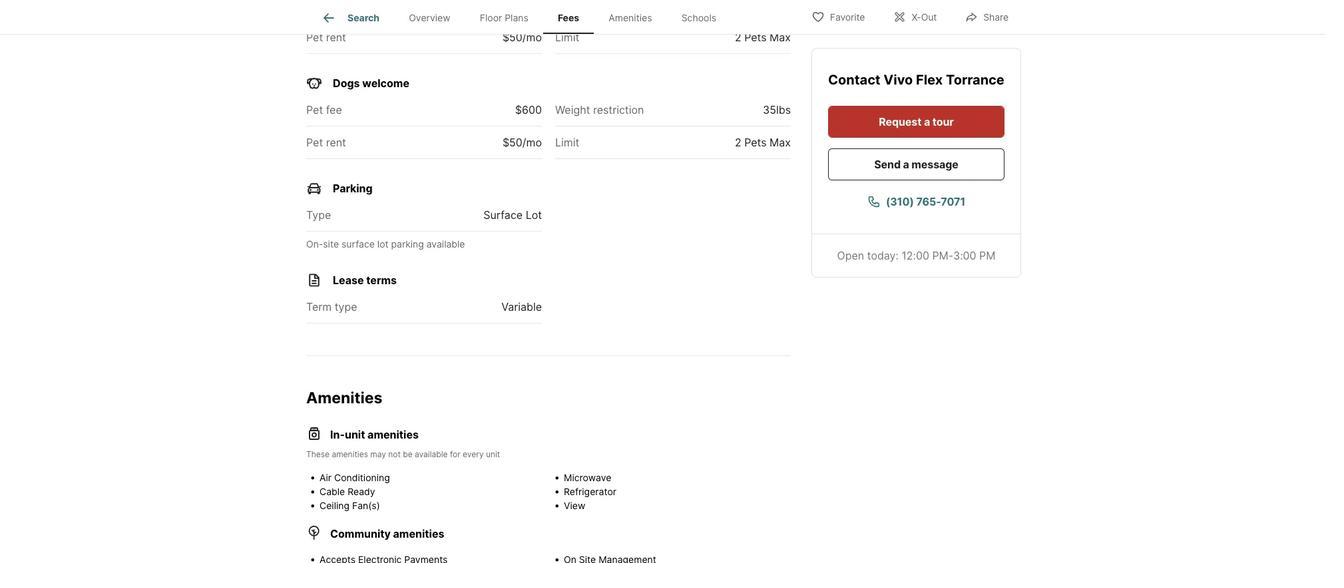 Task type: locate. For each thing, give the bounding box(es) containing it.
$600
[[515, 103, 542, 116]]

restriction
[[593, 103, 644, 116]]

0 vertical spatial available
[[427, 239, 465, 250]]

in-
[[330, 429, 345, 442]]

available for be
[[415, 450, 448, 459]]

0 vertical spatial amenities
[[368, 429, 419, 442]]

every
[[463, 450, 484, 459]]

for
[[450, 450, 461, 459]]

pet rent
[[306, 31, 346, 44], [306, 136, 346, 149]]

amenities tab
[[594, 2, 667, 34]]

0 vertical spatial limit
[[555, 31, 580, 44]]

schools
[[682, 12, 717, 23]]

1 pets from the top
[[745, 31, 767, 44]]

1 vertical spatial amenities
[[306, 388, 382, 407]]

request
[[879, 115, 922, 128]]

plans
[[505, 12, 529, 23]]

1 rent from the top
[[326, 31, 346, 44]]

2 2 pets max from the top
[[735, 136, 791, 149]]

amenities up not
[[368, 429, 419, 442]]

floor plans
[[480, 12, 529, 23]]

microwave
[[564, 473, 612, 484]]

pet left "fee"
[[306, 103, 323, 116]]

amenities right fees tab at the top
[[609, 12, 652, 23]]

1 max from the top
[[770, 31, 791, 44]]

unit
[[345, 429, 365, 442], [486, 450, 500, 459]]

max
[[770, 31, 791, 44], [770, 136, 791, 149]]

pets
[[745, 31, 767, 44], [745, 136, 767, 149]]

tab list
[[306, 0, 742, 34]]

term
[[306, 300, 332, 313]]

a left tour
[[924, 115, 930, 128]]

lot
[[526, 209, 542, 222]]

(310) 765-7071 link
[[828, 186, 1005, 218]]

tab list containing search
[[306, 0, 742, 34]]

0 horizontal spatial a
[[903, 158, 909, 171]]

1 vertical spatial available
[[415, 450, 448, 459]]

send a message
[[874, 158, 959, 171]]

site
[[323, 239, 339, 250]]

1 vertical spatial max
[[770, 136, 791, 149]]

out
[[921, 12, 937, 23]]

overview
[[409, 12, 451, 23]]

limit down fees on the top of the page
[[555, 31, 580, 44]]

favorite
[[830, 12, 865, 23]]

unit up conditioning
[[345, 429, 365, 442]]

x-out button
[[882, 3, 948, 30]]

pet down search link
[[306, 31, 323, 44]]

0 vertical spatial pet
[[306, 31, 323, 44]]

share
[[984, 12, 1009, 23]]

lease
[[333, 274, 364, 287]]

fan(s)
[[352, 501, 380, 512]]

limit
[[555, 31, 580, 44], [555, 136, 580, 149]]

pet rent down search link
[[306, 31, 346, 44]]

1 vertical spatial 2
[[735, 136, 742, 149]]

0 vertical spatial max
[[770, 31, 791, 44]]

amenities inside tab
[[609, 12, 652, 23]]

share button
[[954, 3, 1020, 30]]

overview tab
[[394, 2, 465, 34]]

flex
[[916, 72, 943, 88]]

rent down search link
[[326, 31, 346, 44]]

conditioning
[[334, 473, 390, 484]]

2 2 from the top
[[735, 136, 742, 149]]

a for send
[[903, 158, 909, 171]]

available
[[427, 239, 465, 250], [415, 450, 448, 459]]

0 vertical spatial amenities
[[609, 12, 652, 23]]

1 vertical spatial amenities
[[332, 450, 368, 459]]

$50/mo
[[503, 31, 542, 44], [503, 136, 542, 149]]

0 vertical spatial 2
[[735, 31, 742, 44]]

1 vertical spatial limit
[[555, 136, 580, 149]]

1 $50/mo from the top
[[503, 31, 542, 44]]

1 vertical spatial pet rent
[[306, 136, 346, 149]]

rent down "fee"
[[326, 136, 346, 149]]

a inside request a tour button
[[924, 115, 930, 128]]

variable
[[502, 300, 542, 313]]

cable
[[320, 487, 345, 498]]

3 pet from the top
[[306, 136, 323, 149]]

0 vertical spatial a
[[924, 115, 930, 128]]

2 pets from the top
[[745, 136, 767, 149]]

contact vivo flex torrance
[[828, 72, 1005, 88]]

fees
[[558, 12, 579, 23]]

0 vertical spatial rent
[[326, 31, 346, 44]]

1 limit from the top
[[555, 31, 580, 44]]

a inside 'send a message' "button"
[[903, 158, 909, 171]]

1 vertical spatial a
[[903, 158, 909, 171]]

2
[[735, 31, 742, 44], [735, 136, 742, 149]]

request a tour
[[879, 115, 954, 128]]

0 vertical spatial pet rent
[[306, 31, 346, 44]]

pets down 35lbs
[[745, 136, 767, 149]]

2 vertical spatial amenities
[[393, 528, 444, 541]]

2 rent from the top
[[326, 136, 346, 149]]

amenities up in- on the left of page
[[306, 388, 382, 407]]

1 horizontal spatial a
[[924, 115, 930, 128]]

2 $50/mo from the top
[[503, 136, 542, 149]]

0 vertical spatial 2 pets max
[[735, 31, 791, 44]]

limit down weight
[[555, 136, 580, 149]]

surface
[[484, 209, 523, 222]]

ceiling
[[320, 501, 350, 512]]

pets right schools tab
[[745, 31, 767, 44]]

weight restriction
[[555, 103, 644, 116]]

$50/mo down $600
[[503, 136, 542, 149]]

a right 'send'
[[903, 158, 909, 171]]

parking
[[333, 182, 373, 195]]

1 vertical spatial pet
[[306, 103, 323, 116]]

amenities
[[609, 12, 652, 23], [306, 388, 382, 407]]

search link
[[321, 10, 380, 26]]

0 vertical spatial unit
[[345, 429, 365, 442]]

2 pets max
[[735, 31, 791, 44], [735, 136, 791, 149]]

available right be in the bottom left of the page
[[415, 450, 448, 459]]

0 horizontal spatial unit
[[345, 429, 365, 442]]

floor
[[480, 12, 502, 23]]

pet rent down 'pet fee' at top
[[306, 136, 346, 149]]

1 vertical spatial $50/mo
[[503, 136, 542, 149]]

amenities
[[368, 429, 419, 442], [332, 450, 368, 459], [393, 528, 444, 541]]

2 limit from the top
[[555, 136, 580, 149]]

2 vertical spatial pet
[[306, 136, 323, 149]]

fee
[[326, 103, 342, 116]]

0 vertical spatial pets
[[745, 31, 767, 44]]

tour
[[933, 115, 954, 128]]

1 horizontal spatial amenities
[[609, 12, 652, 23]]

$50/mo down plans
[[503, 31, 542, 44]]

view
[[564, 501, 586, 512]]

rent
[[326, 31, 346, 44], [326, 136, 346, 149]]

unit right every at left
[[486, 450, 500, 459]]

a
[[924, 115, 930, 128], [903, 158, 909, 171]]

3:00
[[954, 249, 977, 262]]

pet down 'pet fee' at top
[[306, 136, 323, 149]]

1 vertical spatial 2 pets max
[[735, 136, 791, 149]]

amenities right community
[[393, 528, 444, 541]]

send
[[874, 158, 901, 171]]

1 vertical spatial pets
[[745, 136, 767, 149]]

pet
[[306, 31, 323, 44], [306, 103, 323, 116], [306, 136, 323, 149]]

air conditioning cable ready ceiling fan(s)
[[320, 473, 390, 512]]

1 vertical spatial rent
[[326, 136, 346, 149]]

on-
[[306, 239, 323, 250]]

1 horizontal spatial unit
[[486, 450, 500, 459]]

surface
[[342, 239, 375, 250]]

term type
[[306, 300, 357, 313]]

765-
[[917, 195, 941, 208]]

0 vertical spatial $50/mo
[[503, 31, 542, 44]]

available right parking
[[427, 239, 465, 250]]

send a message button
[[828, 149, 1005, 180]]

amenities down in- on the left of page
[[332, 450, 368, 459]]



Task type: vqa. For each thing, say whether or not it's contained in the screenshot.
the top $50/mo
yes



Task type: describe. For each thing, give the bounding box(es) containing it.
pet fee
[[306, 103, 342, 116]]

available for parking
[[427, 239, 465, 250]]

surface lot
[[484, 209, 542, 222]]

dogs welcome
[[333, 77, 410, 90]]

these
[[306, 450, 330, 459]]

search
[[348, 12, 380, 23]]

these amenities may not be available for every unit
[[306, 450, 500, 459]]

terms
[[366, 274, 397, 287]]

open today: 12:00 pm-3:00 pm
[[837, 249, 996, 262]]

in-unit amenities
[[330, 429, 419, 442]]

2 pet rent from the top
[[306, 136, 346, 149]]

12:00
[[902, 249, 930, 262]]

on-site surface lot parking available
[[306, 239, 465, 250]]

weight
[[555, 103, 590, 116]]

type
[[306, 209, 331, 222]]

amenities for these
[[332, 450, 368, 459]]

fees tab
[[543, 2, 594, 34]]

amenities for community
[[393, 528, 444, 541]]

1 pet rent from the top
[[306, 31, 346, 44]]

pm
[[980, 249, 996, 262]]

today:
[[867, 249, 899, 262]]

community amenities
[[330, 528, 444, 541]]

1 2 pets max from the top
[[735, 31, 791, 44]]

(310)
[[886, 195, 914, 208]]

open
[[837, 249, 864, 262]]

x-
[[912, 12, 921, 23]]

35lbs
[[763, 103, 791, 116]]

microwave refrigerator view
[[564, 473, 617, 512]]

(310) 765-7071
[[886, 195, 966, 208]]

2 max from the top
[[770, 136, 791, 149]]

x-out
[[912, 12, 937, 23]]

favorite button
[[800, 3, 877, 30]]

welcome
[[362, 77, 410, 90]]

contact
[[828, 72, 881, 88]]

a for request
[[924, 115, 930, 128]]

be
[[403, 450, 413, 459]]

floor plans tab
[[465, 2, 543, 34]]

vivo
[[884, 72, 913, 88]]

message
[[912, 158, 959, 171]]

type
[[335, 300, 357, 313]]

parking
[[391, 239, 424, 250]]

dogs
[[333, 77, 360, 90]]

pm-
[[933, 249, 954, 262]]

lot
[[377, 239, 389, 250]]

request a tour button
[[828, 106, 1005, 138]]

1 vertical spatial unit
[[486, 450, 500, 459]]

not
[[388, 450, 401, 459]]

0 horizontal spatial amenities
[[306, 388, 382, 407]]

1 pet from the top
[[306, 31, 323, 44]]

1 2 from the top
[[735, 31, 742, 44]]

(310) 765-7071 button
[[828, 186, 1005, 218]]

community
[[330, 528, 391, 541]]

ready
[[348, 487, 375, 498]]

lease terms
[[333, 274, 397, 287]]

may
[[370, 450, 386, 459]]

schools tab
[[667, 2, 731, 34]]

refrigerator
[[564, 487, 617, 498]]

air
[[320, 473, 332, 484]]

torrance
[[946, 72, 1005, 88]]

2 pet from the top
[[306, 103, 323, 116]]

7071
[[941, 195, 966, 208]]



